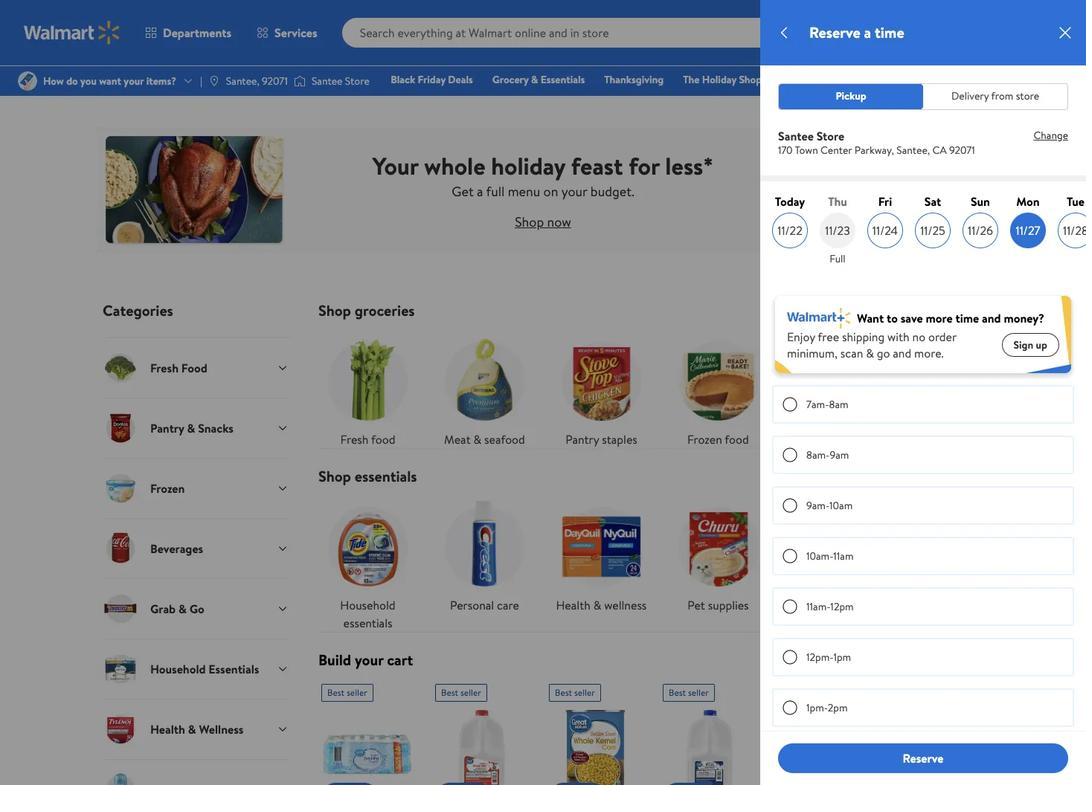 Task type: vqa. For each thing, say whether or not it's contained in the screenshot.


Task type: locate. For each thing, give the bounding box(es) containing it.
store
[[1016, 89, 1040, 103]]

8am-
[[807, 448, 830, 463]]

8am
[[829, 398, 849, 413]]

best seller up great value golden sweet whole kernel corn, canned corn, 15 oz can image
[[555, 687, 595, 700]]

best down build
[[327, 687, 345, 700]]

best seller up great value whole vitamin d milk, gallon, 128 fl oz image in the left bottom of the page
[[441, 687, 481, 700]]

1 best seller from the left
[[327, 687, 368, 700]]

best seller
[[327, 687, 368, 700], [441, 687, 481, 700], [555, 687, 595, 700], [669, 687, 709, 700], [783, 687, 823, 700], [897, 687, 937, 700]]

sign up button
[[1002, 334, 1060, 358]]

fresh
[[341, 432, 369, 448]]

money?
[[1004, 310, 1045, 327]]

best up great value golden sweet whole kernel corn, canned corn, 15 oz can image
[[555, 687, 572, 700]]

2 list from the top
[[310, 486, 1011, 633]]

& inside grocery & essentials 'link'
[[531, 72, 538, 87]]

1 list from the top
[[310, 320, 1011, 449]]

& left the go
[[867, 346, 874, 362]]

11am-
[[807, 600, 831, 615]]

0 vertical spatial your
[[562, 182, 588, 201]]

& for grocery & essentials
[[531, 72, 538, 87]]

deli
[[825, 432, 846, 448]]

essentials for shop essentials
[[355, 467, 417, 487]]

3 best seller from the left
[[555, 687, 595, 700]]

baking
[[935, 432, 969, 448]]

time right more
[[956, 310, 980, 327]]

and inside enjoy free shipping with no order minimum, scan & go and more.
[[893, 346, 912, 362]]

your right on
[[562, 182, 588, 201]]

and right the go
[[893, 346, 912, 362]]

black
[[391, 72, 415, 87]]

seller for great value purified drinking water, 16.9 fl oz bottles, 40 count image
[[347, 687, 368, 700]]

shop down "fresh"
[[319, 467, 351, 487]]

92071
[[950, 143, 976, 157]]

shop left groceries
[[319, 301, 351, 321]]

enjoy free shipping with no order minimum, scan & go and more.
[[787, 329, 957, 362]]

10am-
[[807, 550, 834, 564]]

whole
[[424, 149, 486, 182]]

0 vertical spatial essentials
[[355, 467, 417, 487]]

and left money?
[[982, 310, 1002, 327]]

frozen food link
[[669, 332, 768, 449]]

back image
[[776, 24, 793, 42]]

1pm-2pm radio
[[783, 701, 798, 716]]

holiday
[[491, 149, 566, 182]]

get
[[452, 182, 474, 201]]

food right frozen
[[725, 432, 749, 448]]

personal care link
[[435, 498, 534, 615]]

list
[[310, 320, 1011, 449], [310, 486, 1011, 633]]

0 horizontal spatial food
[[371, 432, 395, 448]]

a inside your whole holiday feast for less* get a full menu on your budget.
[[477, 182, 483, 201]]

budget.
[[591, 182, 635, 201]]

2 best seller from the left
[[441, 687, 481, 700]]

1 horizontal spatial your
[[562, 182, 588, 201]]

0 horizontal spatial reserve
[[810, 22, 861, 42]]

seafood
[[485, 432, 525, 448]]

and
[[982, 310, 1002, 327], [893, 346, 912, 362]]

a left full
[[477, 182, 483, 201]]

seller
[[347, 687, 368, 700], [461, 687, 481, 700], [575, 687, 595, 700], [688, 687, 709, 700], [802, 687, 823, 700], [916, 687, 937, 700]]

household essentials link
[[319, 498, 418, 633]]

best up great value whole vitamin d milk, gallon, 128 fl oz image in the left bottom of the page
[[441, 687, 459, 700]]

1 seller from the left
[[347, 687, 368, 700]]

full
[[486, 182, 505, 201]]

3 product group from the left
[[549, 679, 642, 786]]

food right "fresh"
[[371, 432, 395, 448]]

best seller up the great value 2% reduced fat milk, 128 fl oz image
[[669, 687, 709, 700]]

change button
[[1022, 128, 1069, 143]]

toy shop link
[[914, 71, 968, 88]]

8am-9am
[[807, 448, 849, 463]]

& inside health & wellness link
[[594, 598, 602, 614]]

best up great value 100% apple juice, 96 fl oz 'image'
[[897, 687, 914, 700]]

0 horizontal spatial and
[[893, 346, 912, 362]]

11/22
[[778, 222, 803, 239]]

1 horizontal spatial food
[[725, 432, 749, 448]]

11/26
[[968, 222, 994, 239]]

wellness
[[604, 598, 647, 614]]

1 horizontal spatial reserve
[[903, 751, 944, 767]]

today
[[775, 193, 805, 210]]

12pm-1pm radio
[[783, 651, 798, 666]]

5 best from the left
[[783, 687, 800, 700]]

best seller down build
[[327, 687, 368, 700]]

santee
[[778, 128, 814, 144]]

meat
[[444, 432, 471, 448]]

seller up the great value 2% reduced fat milk, 128 fl oz image
[[688, 687, 709, 700]]

170
[[778, 143, 793, 157]]

best up the great value 2% reduced fat milk, 128 fl oz image
[[669, 687, 686, 700]]

seller for great value golden sweet whole kernel corn, canned corn, 15 oz can image
[[575, 687, 595, 700]]

seller up great value 100% apple juice, 96 fl oz 'image'
[[916, 687, 937, 700]]

reserve inside reserve button
[[903, 751, 944, 767]]

11/25 button
[[915, 212, 951, 248]]

pet supplies link
[[669, 498, 768, 615]]

shop for essentials
[[319, 467, 351, 487]]

2 seller from the left
[[461, 687, 481, 700]]

fashion link
[[1021, 71, 1069, 88]]

best seller up great value 100% apple juice, 96 fl oz 'image'
[[897, 687, 937, 700]]

deals
[[448, 72, 473, 87]]

1 horizontal spatial a
[[864, 22, 872, 42]]

& inside 'meat & seafood' 'link'
[[474, 432, 482, 448]]

best seller for great value purified drinking water, 16.9 fl oz bottles, 40 count image
[[327, 687, 368, 700]]

2 best from the left
[[441, 687, 459, 700]]

time up electronics link
[[875, 22, 905, 42]]

1 best from the left
[[327, 687, 345, 700]]

your whole holiday feast for less* get a full menu on your budget.
[[373, 149, 714, 201]]

1 vertical spatial time
[[956, 310, 980, 327]]

more
[[926, 310, 953, 327]]

1 vertical spatial list
[[310, 486, 1011, 633]]

4 best seller from the left
[[669, 687, 709, 700]]

build
[[319, 650, 351, 671]]

gift finder link
[[775, 71, 838, 88]]

list containing fresh food
[[310, 320, 1011, 449]]

reserve
[[810, 22, 861, 42], [903, 751, 944, 767]]

grocery
[[493, 72, 529, 87]]

1 vertical spatial essentials
[[343, 615, 393, 632]]

product group
[[322, 679, 415, 786], [435, 679, 528, 786], [549, 679, 642, 786], [663, 679, 756, 786], [777, 679, 870, 786], [891, 679, 984, 786]]

shop left now
[[515, 212, 544, 231]]

essentials down household at the bottom left of the page
[[343, 615, 393, 632]]

great value whole vitamin d milk, gallon, 128 fl oz image
[[435, 709, 528, 786]]

list containing household essentials
[[310, 486, 1011, 633]]

1 vertical spatial a
[[477, 182, 483, 201]]

0 horizontal spatial time
[[875, 22, 905, 42]]

electronics link
[[844, 71, 908, 88]]

free
[[818, 329, 840, 346]]

shipping
[[842, 329, 885, 346]]

shop
[[739, 72, 762, 87], [939, 72, 961, 87], [515, 212, 544, 231], [319, 301, 351, 321], [319, 467, 351, 487]]

essentials inside household essentials
[[343, 615, 393, 632]]

0 vertical spatial reserve
[[810, 22, 861, 42]]

1pm
[[834, 651, 852, 666]]

& right health
[[594, 598, 602, 614]]

3 best from the left
[[555, 687, 572, 700]]

best seller for the great value 2% reduced fat milk, 128 fl oz image
[[669, 687, 709, 700]]

registry
[[891, 93, 929, 108]]

essentials down fresh food
[[355, 467, 417, 487]]

0 vertical spatial list
[[310, 320, 1011, 449]]

one debit link
[[941, 92, 1005, 109]]

1 vertical spatial reserve
[[903, 751, 944, 767]]

best seller up 1pm-2pm radio
[[783, 687, 823, 700]]

shop right "holiday"
[[739, 72, 762, 87]]

& for meat & seafood
[[474, 432, 482, 448]]

11/28 button
[[1058, 212, 1087, 248]]

seller down build your cart
[[347, 687, 368, 700]]

& right the grocery on the top
[[531, 72, 538, 87]]

6 best seller from the left
[[897, 687, 937, 700]]

shop inside "link"
[[739, 72, 762, 87]]

home
[[981, 72, 1008, 87]]

1 horizontal spatial time
[[956, 310, 980, 327]]

11am-12pm radio
[[783, 600, 798, 615]]

5 product group from the left
[[777, 679, 870, 786]]

1 horizontal spatial and
[[982, 310, 1002, 327]]

best up 1pm-2pm radio
[[783, 687, 800, 700]]

seller up great value golden sweet whole kernel corn, canned corn, 15 oz can image
[[575, 687, 595, 700]]

categories
[[103, 301, 173, 321]]

now
[[547, 212, 571, 231]]

thanksgiving link
[[598, 71, 671, 88]]

shop right toy
[[939, 72, 961, 87]]

essentials for household essentials
[[343, 615, 393, 632]]

&
[[531, 72, 538, 87], [867, 346, 874, 362], [474, 432, 482, 448], [594, 598, 602, 614]]

1 product group from the left
[[322, 679, 415, 786]]

3 seller from the left
[[575, 687, 595, 700]]

black friday deals link
[[384, 71, 480, 88]]

11/26 button
[[963, 212, 999, 248]]

4 seller from the left
[[688, 687, 709, 700]]

enjoy
[[787, 329, 816, 346]]

& inside enjoy free shipping with no order minimum, scan & go and more.
[[867, 346, 874, 362]]

0 vertical spatial a
[[864, 22, 872, 42]]

food
[[371, 432, 395, 448], [725, 432, 749, 448]]

11/27
[[1016, 222, 1041, 239]]

seller up 1pm-
[[802, 687, 823, 700]]

walmart+
[[1018, 93, 1062, 108]]

12pm
[[831, 600, 854, 615]]

seller up great value whole vitamin d milk, gallon, 128 fl oz image in the left bottom of the page
[[461, 687, 481, 700]]

1 vertical spatial your
[[355, 650, 384, 671]]

your left cart
[[355, 650, 384, 671]]

6 product group from the left
[[891, 679, 984, 786]]

2 food from the left
[[725, 432, 749, 448]]

1 food from the left
[[371, 432, 395, 448]]

& right meat at the bottom left
[[474, 432, 482, 448]]

electronics
[[851, 72, 902, 87]]

minimum,
[[787, 346, 838, 362]]

a up electronics link
[[864, 22, 872, 42]]

walmart+ link
[[1011, 92, 1069, 109]]

4 best from the left
[[669, 687, 686, 700]]

pepsi soda pop, 12 fl oz cans, 24 pack image
[[777, 709, 870, 786]]

11/27 button
[[1011, 212, 1046, 248]]

baking link
[[903, 332, 1002, 449]]

fashion registry
[[891, 72, 1062, 108]]

a inside dialog
[[864, 22, 872, 42]]

1 vertical spatial and
[[893, 346, 912, 362]]

sun
[[971, 193, 991, 210]]

order
[[929, 329, 957, 346]]

best for great value whole vitamin d milk, gallon, 128 fl oz image in the left bottom of the page
[[441, 687, 459, 700]]

1pm-
[[807, 701, 828, 716]]

0 horizontal spatial a
[[477, 182, 483, 201]]

11/25
[[921, 222, 946, 239]]



Task type: describe. For each thing, give the bounding box(es) containing it.
groceries
[[355, 301, 415, 321]]

sat
[[925, 193, 942, 210]]

food for fresh food
[[371, 432, 395, 448]]

fresh food
[[341, 432, 395, 448]]

save
[[901, 310, 923, 327]]

walmart plus image
[[787, 308, 851, 329]]

your
[[373, 149, 419, 182]]

health
[[556, 598, 591, 614]]

shop now link
[[515, 212, 571, 231]]

best seller for great value whole vitamin d milk, gallon, 128 fl oz image in the left bottom of the page
[[441, 687, 481, 700]]

7am-8am radio
[[783, 398, 798, 413]]

frozen
[[688, 432, 722, 448]]

& for health & wellness
[[594, 598, 602, 614]]

best seller for great value golden sweet whole kernel corn, canned corn, 15 oz can image
[[555, 687, 595, 700]]

Search search field
[[342, 18, 830, 48]]

best for great value purified drinking water, 16.9 fl oz bottles, 40 count image
[[327, 687, 345, 700]]

your inside your whole holiday feast for less* get a full menu on your budget.
[[562, 182, 588, 201]]

10am
[[830, 499, 853, 514]]

store
[[817, 128, 845, 144]]

1pm-2pm
[[807, 701, 848, 716]]

6 seller from the left
[[916, 687, 937, 700]]

scan
[[841, 346, 864, 362]]

best for great value golden sweet whole kernel corn, canned corn, 15 oz can image
[[555, 687, 572, 700]]

reserve a time
[[810, 22, 905, 42]]

list for shop groceries
[[310, 320, 1011, 449]]

best for the great value 2% reduced fat milk, 128 fl oz image
[[669, 687, 686, 700]]

seller for the great value 2% reduced fat milk, 128 fl oz image
[[688, 687, 709, 700]]

health & wellness
[[556, 598, 647, 614]]

reserve for reserve
[[903, 751, 944, 767]]

black friday deals
[[391, 72, 473, 87]]

pantry staples
[[566, 432, 638, 448]]

menu
[[508, 182, 540, 201]]

6 best from the left
[[897, 687, 914, 700]]

10am-11am radio
[[783, 550, 798, 564]]

feast
[[571, 149, 623, 182]]

$349.77
[[1039, 36, 1064, 47]]

fashion
[[1028, 72, 1062, 87]]

gift finder
[[782, 72, 832, 87]]

want to save more time and money?
[[857, 310, 1045, 327]]

reserve for reserve a time
[[810, 22, 861, 42]]

walmart image
[[24, 21, 121, 45]]

supplies
[[708, 598, 749, 614]]

2pm
[[828, 701, 848, 716]]

fresh food link
[[319, 332, 418, 449]]

reserve a time dialog
[[761, 0, 1087, 786]]

holiday
[[702, 72, 737, 87]]

the
[[683, 72, 700, 87]]

list for shop essentials
[[310, 486, 1011, 633]]

0 vertical spatial and
[[982, 310, 1002, 327]]

close panel image
[[1057, 24, 1075, 42]]

for
[[629, 149, 660, 182]]

meat & seafood
[[444, 432, 525, 448]]

parkway,
[[855, 143, 895, 157]]

11/24 button
[[868, 212, 904, 248]]

6
[[1055, 17, 1060, 29]]

pet
[[688, 598, 706, 614]]

shop groceries
[[319, 301, 415, 321]]

sign
[[1014, 338, 1034, 353]]

shop now
[[515, 212, 571, 231]]

home link
[[974, 71, 1015, 88]]

8am-9am radio
[[783, 448, 798, 463]]

9am-10am radio
[[783, 499, 798, 514]]

fri
[[879, 193, 893, 210]]

on
[[544, 182, 558, 201]]

7am-
[[807, 398, 829, 413]]

shop for groceries
[[319, 301, 351, 321]]

tue
[[1067, 193, 1085, 210]]

seller for great value whole vitamin d milk, gallon, 128 fl oz image in the left bottom of the page
[[461, 687, 481, 700]]

Walmart Site-Wide search field
[[342, 18, 830, 48]]

6 $349.77
[[1039, 17, 1064, 47]]

care
[[497, 598, 519, 614]]

one
[[948, 93, 970, 108]]

delivery from store button
[[924, 84, 1068, 109]]

0 vertical spatial time
[[875, 22, 905, 42]]

0 horizontal spatial your
[[355, 650, 384, 671]]

more.
[[915, 346, 944, 362]]

5 seller from the left
[[802, 687, 823, 700]]

great value golden sweet whole kernel corn, canned corn, 15 oz can image
[[549, 709, 642, 786]]

great value purified drinking water, 16.9 fl oz bottles, 40 count image
[[322, 709, 415, 786]]

ca
[[933, 143, 947, 157]]

your whole holiday feast for less. get a full menu on your budget. shop now. image
[[97, 126, 990, 254]]

great value 100% apple juice, 96 fl oz image
[[891, 709, 984, 786]]

go
[[877, 346, 890, 362]]

mon
[[1017, 193, 1040, 210]]

12pm-1pm
[[807, 651, 852, 666]]

full
[[830, 251, 846, 266]]

essentials
[[541, 72, 585, 87]]

grocery & essentials link
[[486, 71, 592, 88]]

4 product group from the left
[[663, 679, 756, 786]]

2 product group from the left
[[435, 679, 528, 786]]

with
[[888, 329, 910, 346]]

deli link
[[786, 332, 885, 449]]

no
[[913, 329, 926, 346]]

shop essentials
[[319, 467, 417, 487]]

finder
[[802, 72, 832, 87]]

santee store 170 town center parkway, santee, ca 92071
[[778, 128, 976, 157]]

shop for now
[[515, 212, 544, 231]]

11/23 button
[[820, 212, 856, 248]]

11am-12pm
[[807, 600, 854, 615]]

11am
[[834, 550, 854, 564]]

7am-8am
[[807, 398, 849, 413]]

pickup button
[[779, 84, 924, 109]]

2pm-3pm radio
[[783, 752, 798, 767]]

center
[[821, 143, 853, 157]]

personal care
[[450, 598, 519, 614]]

thu
[[828, 193, 848, 210]]

pantry
[[566, 432, 599, 448]]

food for frozen food
[[725, 432, 749, 448]]

5 best seller from the left
[[783, 687, 823, 700]]

great value 2% reduced fat milk, 128 fl oz image
[[663, 709, 756, 786]]



